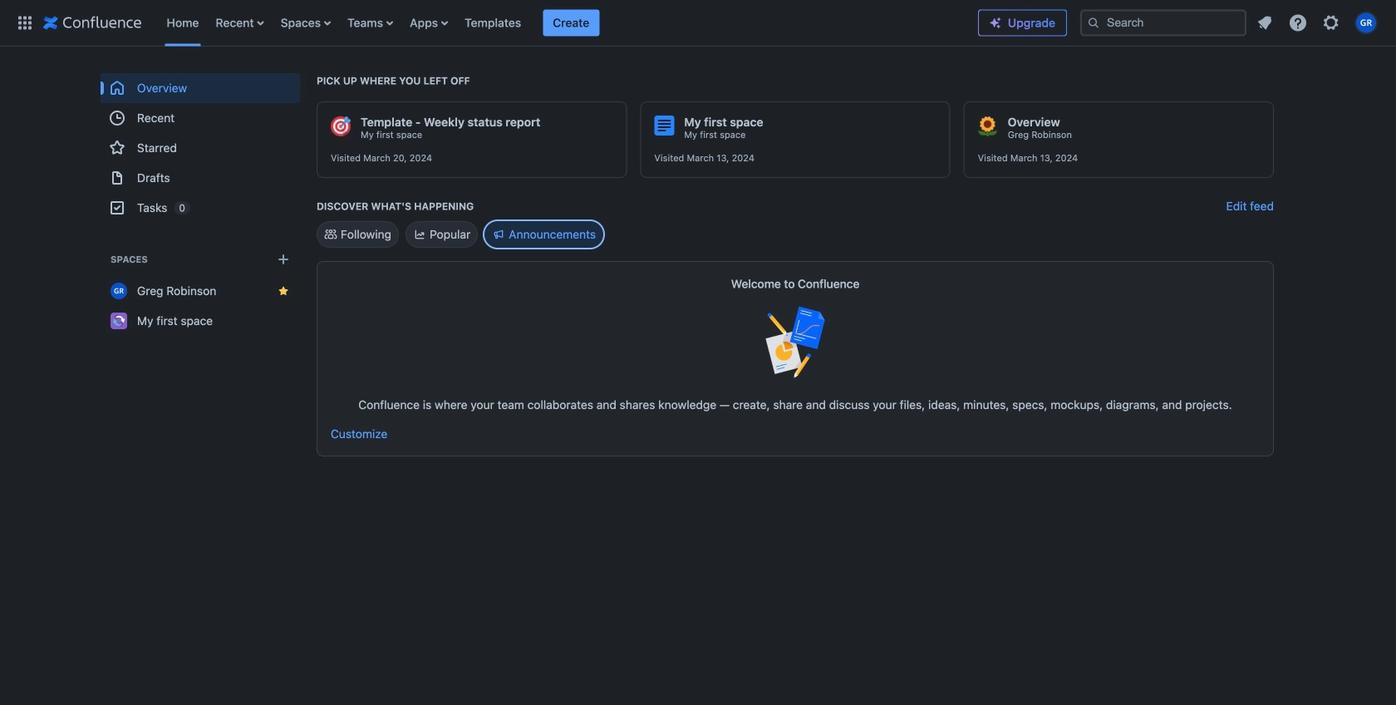 Task type: vqa. For each thing, say whether or not it's contained in the screenshot.
My first space inside 'link'
no



Task type: locate. For each thing, give the bounding box(es) containing it.
banner
[[0, 0, 1397, 47]]

list for appswitcher icon
[[158, 0, 979, 46]]

:dart: image
[[331, 116, 351, 136]]

1 horizontal spatial list
[[1251, 8, 1387, 38]]

search image
[[1088, 16, 1101, 30]]

notification icon image
[[1256, 13, 1276, 33]]

unstar this space image
[[277, 284, 290, 298]]

:dart: image
[[331, 116, 351, 136]]

0 horizontal spatial list
[[158, 0, 979, 46]]

appswitcher icon image
[[15, 13, 35, 33]]

list
[[158, 0, 979, 46], [1251, 8, 1387, 38]]

list for the "premium" image
[[1251, 8, 1387, 38]]

group
[[101, 73, 300, 223]]

confluence image
[[43, 13, 142, 33], [43, 13, 142, 33]]

Search field
[[1081, 10, 1247, 36]]

list item
[[543, 10, 600, 36]]

:sunflower: image
[[978, 116, 998, 136]]

None search field
[[1081, 10, 1247, 36]]



Task type: describe. For each thing, give the bounding box(es) containing it.
global element
[[10, 0, 979, 46]]

settings icon image
[[1322, 13, 1342, 33]]

list item inside list
[[543, 10, 600, 36]]

premium image
[[990, 16, 1003, 30]]

help icon image
[[1289, 13, 1309, 33]]

:sunflower: image
[[978, 116, 998, 136]]

create a space image
[[274, 249, 294, 269]]



